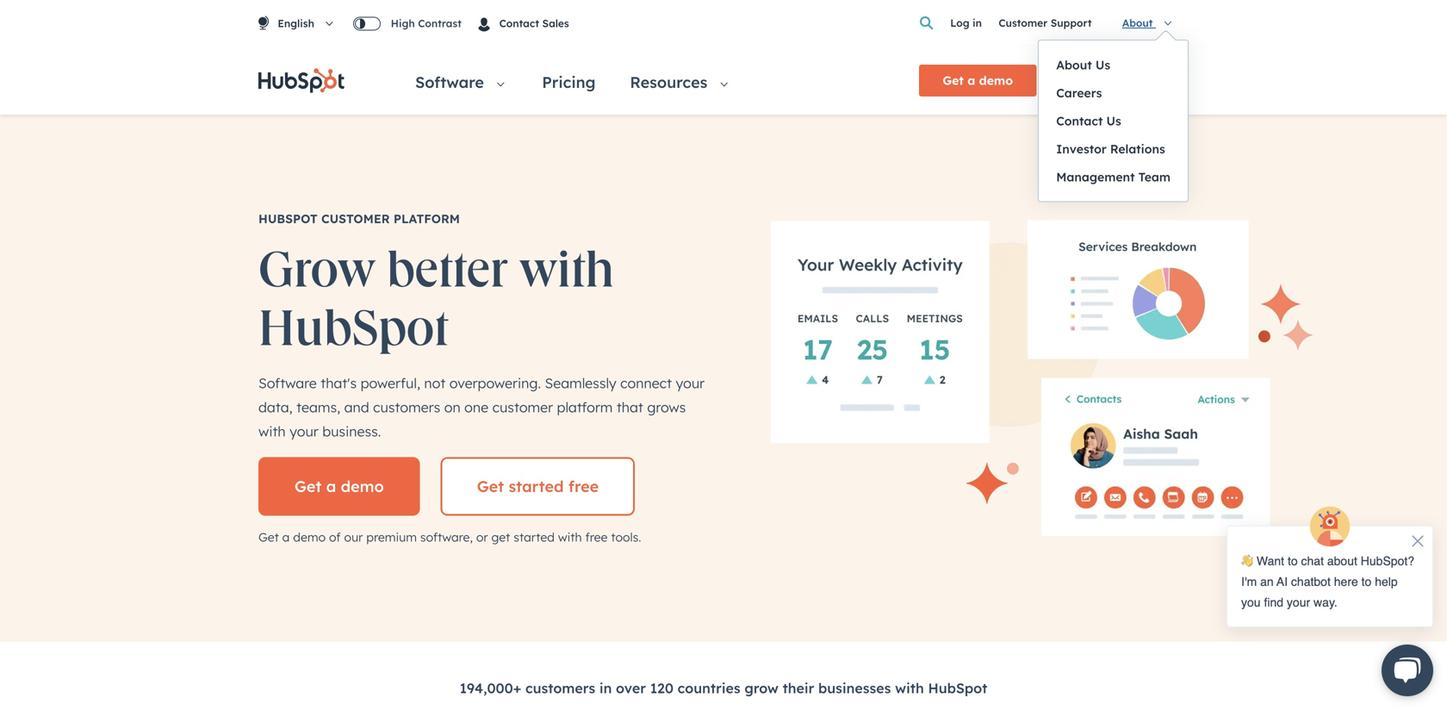 Task type: vqa. For each thing, say whether or not it's contained in the screenshot.
All available ad types 5 audiences
no



Task type: locate. For each thing, give the bounding box(es) containing it.
0 horizontal spatial get started free link
[[441, 457, 635, 516]]

customer
[[493, 399, 553, 416]]

data,
[[259, 399, 293, 416]]

1 horizontal spatial software
[[415, 72, 489, 92]]

us up investor relations link
[[1107, 113, 1122, 128]]

customer
[[321, 211, 390, 226]]

a
[[968, 73, 976, 88], [326, 477, 336, 496], [282, 530, 290, 545]]

1 horizontal spatial about
[[1123, 16, 1156, 29]]

us for about us
[[1096, 57, 1111, 72]]

0 vertical spatial a
[[968, 73, 976, 88]]

platform
[[394, 211, 460, 226]]

about us
[[1057, 57, 1111, 72]]

0 vertical spatial your
[[676, 374, 705, 392]]

free up contact us link
[[1141, 73, 1165, 88]]

a for topmost get started free link
[[968, 73, 976, 88]]

get a demo
[[943, 73, 1013, 88], [295, 477, 384, 496]]

194,000+
[[460, 680, 522, 697]]

1 vertical spatial free
[[569, 477, 599, 496]]

your
[[676, 374, 705, 392], [290, 423, 319, 440]]

1 horizontal spatial a
[[326, 477, 336, 496]]

about button
[[1109, 7, 1189, 40]]

0 vertical spatial free
[[1141, 73, 1165, 88]]

contact
[[499, 17, 539, 30], [1057, 113, 1103, 128]]

get
[[943, 73, 964, 88], [1069, 73, 1090, 88], [295, 477, 322, 496], [477, 477, 504, 496], [259, 530, 279, 545]]

get started free link up get
[[441, 457, 635, 516]]

get a demo up of
[[295, 477, 384, 496]]

about
[[1123, 16, 1156, 29], [1057, 57, 1092, 72]]

countries
[[678, 680, 741, 697]]

relations
[[1111, 141, 1166, 156]]

sales
[[542, 17, 569, 30]]

194,000+ customers in over 120 countries grow their businesses with hubspot
[[460, 680, 988, 697]]

0 horizontal spatial about
[[1057, 57, 1092, 72]]

grow
[[259, 236, 375, 302]]

in
[[973, 16, 982, 29], [600, 680, 612, 697]]

0 vertical spatial customers
[[373, 399, 441, 416]]

on
[[444, 399, 461, 416]]

customers right 194,000+
[[526, 680, 596, 697]]

about us link
[[1039, 51, 1188, 79]]

software
[[415, 72, 489, 92], [259, 374, 317, 392]]

0 vertical spatial in
[[973, 16, 982, 29]]

us up the careers link on the right top of page
[[1096, 57, 1111, 72]]

a up of
[[326, 477, 336, 496]]

1 vertical spatial us
[[1107, 113, 1122, 128]]

that
[[617, 399, 644, 416]]

in right log
[[973, 16, 982, 29]]

their
[[783, 680, 815, 697]]

hubspot
[[259, 295, 448, 361], [928, 680, 988, 697]]

investor relations
[[1057, 141, 1166, 156]]

1 horizontal spatial contact
[[1057, 113, 1103, 128]]

2 horizontal spatial a
[[968, 73, 976, 88]]

2 vertical spatial free
[[585, 530, 608, 545]]

0 vertical spatial software
[[415, 72, 489, 92]]

2 horizontal spatial demo
[[979, 73, 1013, 88]]

0 horizontal spatial a
[[282, 530, 290, 545]]

your up grows
[[676, 374, 705, 392]]

get a demo down "log in" link
[[943, 73, 1013, 88]]

about up the about us link
[[1123, 16, 1156, 29]]

software for software that's powerful, not overpowering. seamlessly connect your data, teams, and customers on one customer platform that grows with your business.
[[259, 374, 317, 392]]

1 vertical spatial your
[[290, 423, 319, 440]]

software down contrast
[[415, 72, 489, 92]]

us
[[1096, 57, 1111, 72], [1107, 113, 1122, 128]]

software inside software that's powerful, not overpowering. seamlessly connect your data, teams, and customers on one customer platform that grows with your business.
[[259, 374, 317, 392]]

get down about us
[[1069, 73, 1090, 88]]

1 vertical spatial get a demo link
[[259, 457, 420, 516]]

started up get
[[509, 477, 564, 496]]

1 vertical spatial hubspot
[[928, 680, 988, 697]]

0 horizontal spatial contact
[[499, 17, 539, 30]]

a down "log in" link
[[968, 73, 976, 88]]

with
[[520, 236, 615, 302], [259, 423, 286, 440], [558, 530, 582, 545], [895, 680, 924, 697]]

1 horizontal spatial demo
[[341, 477, 384, 496]]

pricing
[[542, 72, 596, 92]]

0 horizontal spatial your
[[290, 423, 319, 440]]

software button
[[395, 47, 522, 115]]

contact down careers
[[1057, 113, 1103, 128]]

software inside 'dropdown button'
[[415, 72, 489, 92]]

0 vertical spatial us
[[1096, 57, 1111, 72]]

1 vertical spatial in
[[600, 680, 612, 697]]

1 horizontal spatial get started free link
[[1051, 65, 1182, 96]]

demo up our
[[341, 477, 384, 496]]

1 vertical spatial get started free
[[477, 477, 599, 496]]

0 horizontal spatial demo
[[293, 530, 326, 545]]

free down platform
[[569, 477, 599, 496]]

a for get started free link to the bottom
[[326, 477, 336, 496]]

contact left sales
[[499, 17, 539, 30]]

1 vertical spatial contact
[[1057, 113, 1103, 128]]

hubspot inside grow better with hubspot
[[259, 295, 448, 361]]

resources
[[630, 72, 712, 92]]

free
[[1141, 73, 1165, 88], [569, 477, 599, 496], [585, 530, 608, 545]]

customers down powerful,
[[373, 399, 441, 416]]

get a demo link down "log in" link
[[919, 65, 1037, 96]]

0 vertical spatial about
[[1123, 16, 1156, 29]]

customer support
[[999, 16, 1092, 29]]

0 horizontal spatial in
[[600, 680, 612, 697]]

0 horizontal spatial get a demo link
[[259, 457, 420, 516]]

started right get
[[514, 530, 555, 545]]

high contrast
[[391, 17, 462, 30]]

about inside dropdown button
[[1123, 16, 1156, 29]]

customers
[[373, 399, 441, 416], [526, 680, 596, 697]]

in left the over
[[600, 680, 612, 697]]

get started free link
[[1051, 65, 1182, 96], [441, 457, 635, 516]]

0 vertical spatial get a demo link
[[919, 65, 1037, 96]]

120
[[650, 680, 674, 697]]

grows
[[647, 399, 686, 416]]

investor
[[1057, 141, 1107, 156]]

started down about us
[[1093, 73, 1137, 88]]

get
[[492, 530, 510, 545]]

1 vertical spatial a
[[326, 477, 336, 496]]

software up data,
[[259, 374, 317, 392]]

get started free link up contact us link
[[1051, 65, 1182, 96]]

get a demo link
[[919, 65, 1037, 96], [259, 457, 420, 516]]

view of a hubspot user's weekly email, calling, and meeting activity, a contact record, and a customer service report in their hubspot customer platform image
[[770, 220, 1313, 536]]

customer support link
[[999, 16, 1092, 29]]

0 horizontal spatial customers
[[373, 399, 441, 416]]

grow better with hubspot
[[259, 236, 615, 361]]

get started free
[[1069, 73, 1165, 88], [477, 477, 599, 496]]

software,
[[420, 530, 473, 545]]

contact sales
[[496, 17, 569, 30]]

hubspot image
[[259, 68, 345, 93]]

0 horizontal spatial get a demo
[[295, 477, 384, 496]]

0 vertical spatial started
[[1093, 73, 1137, 88]]

started
[[1093, 73, 1137, 88], [509, 477, 564, 496], [514, 530, 555, 545]]

free for get started free link to the bottom
[[569, 477, 599, 496]]

businesses
[[819, 680, 891, 697]]

contrast
[[418, 17, 462, 30]]

about for about us
[[1057, 57, 1092, 72]]

get a demo link up of
[[259, 457, 420, 516]]

1 horizontal spatial get started free
[[1069, 73, 1165, 88]]

english button
[[259, 0, 350, 47]]

get started free up get
[[477, 477, 599, 496]]

free for topmost get started free link
[[1141, 73, 1165, 88]]

1 horizontal spatial in
[[973, 16, 982, 29]]

get started free down about us
[[1069, 73, 1165, 88]]

1 horizontal spatial get a demo
[[943, 73, 1013, 88]]

demo left of
[[293, 530, 326, 545]]

0 horizontal spatial hubspot
[[259, 295, 448, 361]]

get up or
[[477, 477, 504, 496]]

free left tools.
[[585, 530, 608, 545]]

1 vertical spatial customers
[[526, 680, 596, 697]]

better
[[387, 236, 508, 302]]

demo down the customer
[[979, 73, 1013, 88]]

0 horizontal spatial software
[[259, 374, 317, 392]]

demo
[[979, 73, 1013, 88], [341, 477, 384, 496], [293, 530, 326, 545]]

1 vertical spatial about
[[1057, 57, 1092, 72]]

1 vertical spatial started
[[509, 477, 564, 496]]

0 vertical spatial hubspot
[[259, 295, 448, 361]]

log in
[[951, 16, 982, 29]]

2 vertical spatial demo
[[293, 530, 326, 545]]

1 vertical spatial get a demo
[[295, 477, 384, 496]]

careers link
[[1039, 79, 1188, 107]]

1 vertical spatial software
[[259, 374, 317, 392]]

0 vertical spatial demo
[[979, 73, 1013, 88]]

contact us
[[1057, 113, 1122, 128]]

careers
[[1057, 85, 1102, 100]]

0 horizontal spatial get started free
[[477, 477, 599, 496]]

about up careers
[[1057, 57, 1092, 72]]

powerful,
[[361, 374, 420, 392]]

your down teams,
[[290, 423, 319, 440]]

contact for contact us
[[1057, 113, 1103, 128]]

overpowering.
[[450, 374, 541, 392]]

1 vertical spatial get started free link
[[441, 457, 635, 516]]

1 horizontal spatial get a demo link
[[919, 65, 1037, 96]]

0 vertical spatial get a demo
[[943, 73, 1013, 88]]

a left of
[[282, 530, 290, 545]]

1 horizontal spatial hubspot
[[928, 680, 988, 697]]

0 vertical spatial contact
[[499, 17, 539, 30]]



Task type: describe. For each thing, give the bounding box(es) containing it.
investor relations link
[[1039, 135, 1188, 163]]

started for topmost get started free link
[[1093, 73, 1137, 88]]

one
[[465, 399, 489, 416]]

2 vertical spatial a
[[282, 530, 290, 545]]

log
[[951, 16, 970, 29]]

2 vertical spatial started
[[514, 530, 555, 545]]

seamlessly
[[545, 374, 617, 392]]

0 vertical spatial get started free
[[1069, 73, 1165, 88]]

over
[[616, 680, 646, 697]]

support
[[1051, 16, 1092, 29]]

english
[[275, 17, 314, 30]]

with inside grow better with hubspot
[[520, 236, 615, 302]]

get down log
[[943, 73, 964, 88]]

Search search field
[[917, 13, 948, 34]]

team
[[1139, 169, 1171, 184]]

software for software
[[415, 72, 489, 92]]

our
[[344, 530, 363, 545]]

premium
[[366, 530, 417, 545]]

1 vertical spatial demo
[[341, 477, 384, 496]]

customer
[[999, 16, 1048, 29]]

about for about
[[1123, 16, 1156, 29]]

hubspot customer platform
[[259, 211, 460, 226]]

high contrast button
[[353, 17, 462, 31]]

not
[[424, 374, 446, 392]]

get a demo of our premium software, or get started with free tools.
[[259, 530, 642, 545]]

high
[[391, 17, 415, 30]]

get a demo for topmost get started free link
[[943, 73, 1013, 88]]

or
[[476, 530, 488, 545]]

hubspot
[[259, 211, 318, 226]]

software that's powerful, not overpowering. seamlessly connect your data, teams, and customers on one customer platform that grows with your business.
[[259, 374, 705, 440]]

pricing link
[[522, 47, 610, 115]]

resources button
[[610, 47, 745, 115]]

platform
[[557, 399, 613, 416]]

contact sales link
[[465, 4, 583, 43]]

get a demo link for topmost get started free link
[[919, 65, 1037, 96]]

connect
[[621, 374, 672, 392]]

us for contact us
[[1107, 113, 1122, 128]]

and
[[344, 399, 369, 416]]

1 horizontal spatial customers
[[526, 680, 596, 697]]

contact us link
[[1039, 107, 1188, 135]]

teams,
[[297, 399, 340, 416]]

management
[[1057, 169, 1135, 184]]

contact for contact sales
[[499, 17, 539, 30]]

get left of
[[259, 530, 279, 545]]

management team
[[1057, 169, 1171, 184]]

business.
[[322, 423, 381, 440]]

started for get started free link to the bottom
[[509, 477, 564, 496]]

with inside software that's powerful, not overpowering. seamlessly connect your data, teams, and customers on one customer platform that grows with your business.
[[259, 423, 286, 440]]

tools.
[[611, 530, 642, 545]]

that's
[[321, 374, 357, 392]]

management team link
[[1039, 163, 1188, 191]]

0 vertical spatial get started free link
[[1051, 65, 1182, 96]]

log in link
[[951, 14, 982, 32]]

customers inside software that's powerful, not overpowering. seamlessly connect your data, teams, and customers on one customer platform that grows with your business.
[[373, 399, 441, 416]]

chat widget region
[[1210, 505, 1448, 710]]

grow
[[745, 680, 779, 697]]

1 horizontal spatial your
[[676, 374, 705, 392]]

get down teams,
[[295, 477, 322, 496]]

of
[[329, 530, 341, 545]]

get a demo for get started free link to the bottom
[[295, 477, 384, 496]]

get a demo link for get started free link to the bottom
[[259, 457, 420, 516]]



